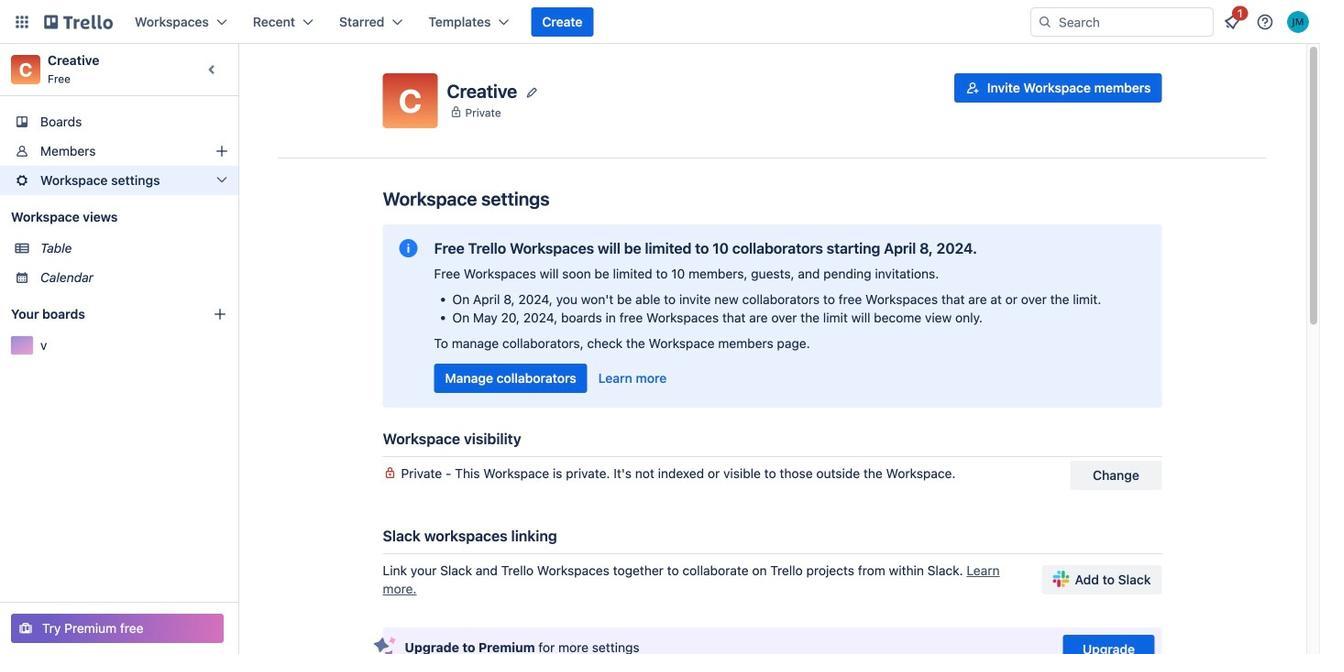 Task type: vqa. For each thing, say whether or not it's contained in the screenshot.
Back to home image
yes



Task type: locate. For each thing, give the bounding box(es) containing it.
workspace navigation collapse icon image
[[200, 57, 226, 83]]

sparkle image
[[374, 637, 397, 655]]

1 notification image
[[1221, 11, 1243, 33]]

your boards with 1 items element
[[11, 303, 185, 325]]

search image
[[1038, 15, 1053, 29]]

back to home image
[[44, 7, 113, 37]]

primary element
[[0, 0, 1320, 44]]



Task type: describe. For each thing, give the bounding box(es) containing it.
Search field
[[1053, 9, 1213, 35]]

add board image
[[213, 307, 227, 322]]

open information menu image
[[1256, 13, 1274, 31]]

jeremy miller (jeremymiller198) image
[[1287, 11, 1309, 33]]



